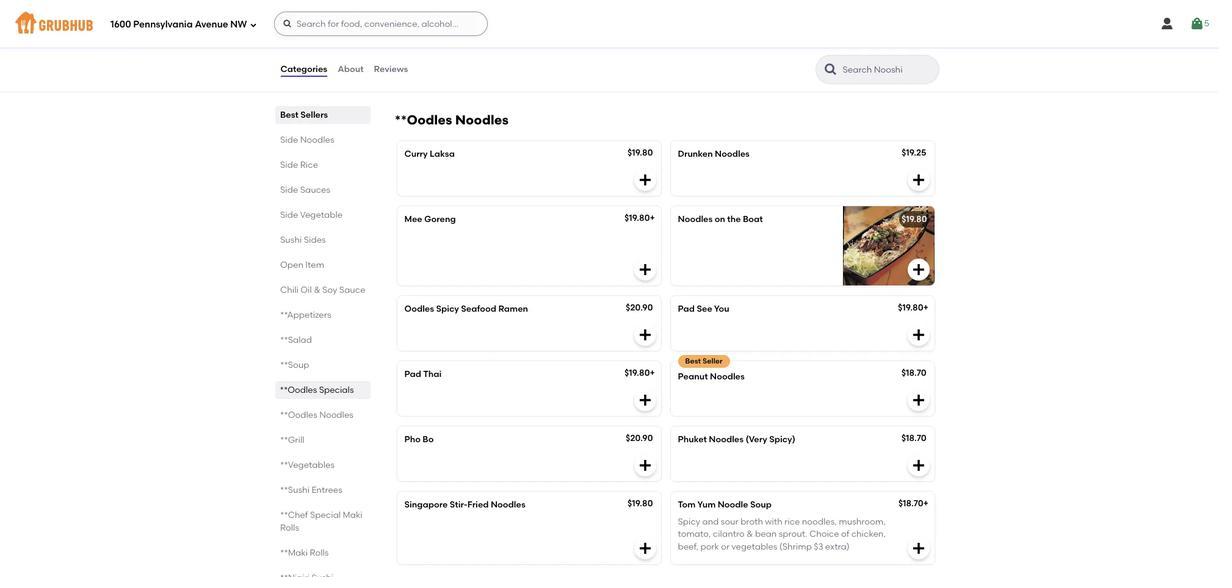 Task type: locate. For each thing, give the bounding box(es) containing it.
**oodles up **grill
[[280, 410, 317, 421]]

$20.90 for phuket
[[626, 434, 653, 444]]

**grill tab
[[280, 434, 366, 447]]

nw
[[230, 19, 247, 30]]

seafood
[[461, 304, 497, 314]]

side for side vegetable
[[280, 210, 298, 221]]

side up the side rice
[[280, 135, 298, 145]]

0 vertical spatial spicy
[[436, 304, 459, 314]]

or
[[722, 542, 730, 553]]

side inside side rice tab
[[280, 160, 298, 170]]

fried left (spicy)
[[425, 40, 446, 51]]

svg image
[[1190, 16, 1205, 31], [638, 173, 653, 187], [912, 173, 926, 187], [912, 263, 926, 277], [638, 328, 653, 343], [912, 393, 926, 408], [638, 459, 653, 473]]

best left sellers
[[280, 110, 298, 120]]

1 horizontal spatial thai
[[423, 369, 442, 380]]

fried right "singapore"
[[468, 500, 489, 511]]

side for side noodles
[[280, 135, 298, 145]]

1 horizontal spatial fried
[[468, 500, 489, 511]]

reviews
[[374, 64, 408, 74]]

0 horizontal spatial rolls
[[280, 523, 299, 534]]

1 horizontal spatial spicy
[[678, 517, 701, 528]]

& right oil
[[314, 285, 320, 296]]

1 vertical spatial **oodles
[[280, 385, 317, 396]]

vegetables
[[732, 542, 778, 553]]

rolls down "**chef"
[[280, 523, 299, 534]]

pennsylvania
[[133, 19, 193, 30]]

1 vertical spatial fried
[[468, 500, 489, 511]]

**sushi entrees
[[280, 486, 342, 496]]

side inside "side noodles" tab
[[280, 135, 298, 145]]

$19.25
[[902, 148, 927, 158]]

**oodles noodles down **oodles specials
[[280, 410, 353, 421]]

1 $20.90 from the top
[[626, 303, 653, 313]]

best inside best sellers tab
[[280, 110, 298, 120]]

best sellers tab
[[280, 109, 366, 122]]

drunken
[[678, 149, 713, 159]]

spicy)
[[770, 435, 796, 445]]

sushi sides
[[280, 235, 326, 246]]

0 horizontal spatial best
[[280, 110, 298, 120]]

rice
[[448, 40, 467, 51], [300, 160, 318, 170]]

sushi
[[280, 235, 302, 246]]

**oodles specials tab
[[280, 384, 366, 397]]

best for seller
[[686, 357, 701, 366]]

+ for pad thai
[[650, 368, 655, 379]]

$18.70
[[902, 368, 927, 379], [902, 434, 927, 444], [899, 499, 924, 509]]

side inside side vegetable tab
[[280, 210, 298, 221]]

**salad tab
[[280, 334, 366, 347]]

**vegetables tab
[[280, 459, 366, 472]]

ramen
[[499, 304, 528, 314]]

yum
[[698, 500, 716, 511]]

**soup tab
[[280, 359, 366, 372]]

**salad
[[280, 335, 312, 346]]

1 vertical spatial &
[[747, 530, 754, 540]]

1 horizontal spatial best
[[686, 357, 701, 366]]

1 horizontal spatial pad
[[678, 304, 695, 314]]

categories
[[281, 64, 327, 74]]

see
[[697, 304, 713, 314]]

2 $20.90 from the top
[[626, 434, 653, 444]]

tom
[[678, 500, 696, 511]]

side up the side sauces
[[280, 160, 298, 170]]

pad
[[678, 304, 695, 314], [405, 369, 422, 380]]

**oodles inside **oodles specials tab
[[280, 385, 317, 396]]

**oodles inside **oodles noodles tab
[[280, 410, 317, 421]]

2 vertical spatial **oodles
[[280, 410, 317, 421]]

5 button
[[1190, 13, 1210, 35]]

& down broth
[[747, 530, 754, 540]]

with
[[766, 517, 783, 528]]

side inside side sauces tab
[[280, 185, 298, 195]]

(very
[[746, 435, 768, 445]]

side
[[280, 135, 298, 145], [280, 160, 298, 170], [280, 185, 298, 195], [280, 210, 298, 221]]

of
[[842, 530, 850, 540]]

rolls right **maki
[[310, 549, 329, 559]]

sauces
[[300, 185, 330, 195]]

vegetable
[[300, 210, 342, 221]]

& inside spicy and sour broth with rice noodles, mushroom, tomato, cilantro & bean sprout. choice of chicken, beef, pork or vegetables (shrimp $3 extra)
[[747, 530, 754, 540]]

&
[[314, 285, 320, 296], [747, 530, 754, 540]]

2 vertical spatial $18.70
[[899, 499, 924, 509]]

1600
[[111, 19, 131, 30]]

spicy up tomato,
[[678, 517, 701, 528]]

noodles on the boat image
[[843, 206, 935, 286]]

rice down side noodles
[[300, 160, 318, 170]]

1 vertical spatial rice
[[300, 160, 318, 170]]

best inside best seller peanut noodles
[[686, 357, 701, 366]]

choice
[[810, 530, 840, 540]]

on
[[715, 214, 726, 225]]

0 horizontal spatial &
[[314, 285, 320, 296]]

1 horizontal spatial &
[[747, 530, 754, 540]]

noodles
[[456, 112, 509, 128], [300, 135, 334, 145], [715, 149, 750, 159], [678, 214, 713, 225], [710, 372, 745, 382], [319, 410, 353, 421], [709, 435, 744, 445], [491, 500, 526, 511]]

0 vertical spatial &
[[314, 285, 320, 296]]

**oodles specials
[[280, 385, 354, 396]]

**oodles noodles inside tab
[[280, 410, 353, 421]]

1 vertical spatial thai
[[423, 369, 442, 380]]

seller
[[703, 357, 723, 366]]

0 horizontal spatial fried
[[425, 40, 446, 51]]

$20.90 for pad
[[626, 303, 653, 313]]

**oodles down "**soup"
[[280, 385, 317, 396]]

2 side from the top
[[280, 160, 298, 170]]

1 horizontal spatial rice
[[448, 40, 467, 51]]

the
[[728, 214, 741, 225]]

svg image for drunken noodles
[[912, 173, 926, 187]]

stir-
[[450, 500, 468, 511]]

$19.80
[[625, 39, 650, 49], [628, 148, 653, 158], [625, 213, 650, 223], [902, 214, 928, 225], [898, 303, 924, 313], [625, 368, 650, 379], [628, 499, 653, 509]]

**oodles
[[395, 112, 452, 128], [280, 385, 317, 396], [280, 410, 317, 421]]

4 side from the top
[[280, 210, 298, 221]]

svg image for noodles on the boat
[[912, 263, 926, 277]]

0 horizontal spatial pad
[[405, 369, 422, 380]]

+
[[650, 39, 655, 49], [650, 213, 655, 223], [924, 303, 929, 313], [650, 368, 655, 379], [924, 499, 929, 509]]

0 vertical spatial pad
[[678, 304, 695, 314]]

svg image
[[1160, 16, 1175, 31], [283, 19, 292, 29], [250, 21, 257, 28], [638, 263, 653, 277], [912, 328, 926, 343], [638, 393, 653, 408], [912, 459, 926, 473], [638, 542, 653, 556], [912, 542, 926, 556]]

0 vertical spatial fried
[[425, 40, 446, 51]]

entrees
[[311, 486, 342, 496]]

+ for pad see you
[[924, 303, 929, 313]]

rolls inside **chef special maki rolls
[[280, 523, 299, 534]]

1 vertical spatial $20.90
[[626, 434, 653, 444]]

about button
[[337, 48, 364, 92]]

specials
[[319, 385, 354, 396]]

spicy and sour broth with rice noodles, mushroom, tomato, cilantro & bean sprout. choice of chicken, beef, pork or vegetables (shrimp $3 extra)
[[678, 517, 886, 553]]

open item
[[280, 260, 324, 271]]

svg image for pho bo
[[638, 459, 653, 473]]

chili oil & soy sauce tab
[[280, 284, 366, 297]]

side rice
[[280, 160, 318, 170]]

1 side from the top
[[280, 135, 298, 145]]

**sushi entrees tab
[[280, 484, 366, 497]]

soy
[[322, 285, 337, 296]]

5
[[1205, 18, 1210, 29]]

3 side from the top
[[280, 185, 298, 195]]

best for sellers
[[280, 110, 298, 120]]

open
[[280, 260, 303, 271]]

**oodles noodles up laksa
[[395, 112, 509, 128]]

**oodles up curry laksa
[[395, 112, 452, 128]]

0 vertical spatial **oodles noodles
[[395, 112, 509, 128]]

1 vertical spatial $18.70
[[902, 434, 927, 444]]

phuket
[[678, 435, 707, 445]]

rolls
[[280, 523, 299, 534], [310, 549, 329, 559]]

mee
[[405, 214, 423, 225]]

$20.90
[[626, 303, 653, 313], [626, 434, 653, 444]]

tab
[[280, 572, 366, 578]]

sauce
[[339, 285, 365, 296]]

0 vertical spatial rolls
[[280, 523, 299, 534]]

and
[[703, 517, 719, 528]]

0 horizontal spatial rice
[[300, 160, 318, 170]]

**soup
[[280, 360, 309, 371]]

rice inside tab
[[300, 160, 318, 170]]

pad for pad thai
[[405, 369, 422, 380]]

rice left (spicy)
[[448, 40, 467, 51]]

0 vertical spatial $20.90
[[626, 303, 653, 313]]

bean
[[756, 530, 777, 540]]

svg image for oodles spicy seafood ramen
[[638, 328, 653, 343]]

0 vertical spatial best
[[280, 110, 298, 120]]

spicy
[[436, 304, 459, 314], [678, 517, 701, 528]]

0 horizontal spatial thai
[[405, 40, 423, 51]]

1 vertical spatial rolls
[[310, 549, 329, 559]]

thai
[[405, 40, 423, 51], [423, 369, 442, 380]]

**oodles for **oodles noodles tab
[[280, 410, 317, 421]]

**oodles for **oodles specials tab
[[280, 385, 317, 396]]

side for side rice
[[280, 160, 298, 170]]

extra)
[[826, 542, 850, 553]]

**chef special maki rolls
[[280, 511, 362, 534]]

spicy inside spicy and sour broth with rice noodles, mushroom, tomato, cilantro & bean sprout. choice of chicken, beef, pork or vegetables (shrimp $3 extra)
[[678, 517, 701, 528]]

chili oil & soy sauce
[[280, 285, 365, 296]]

avenue
[[195, 19, 228, 30]]

sides
[[304, 235, 326, 246]]

0 vertical spatial **oodles
[[395, 112, 452, 128]]

0 vertical spatial rice
[[448, 40, 467, 51]]

1 vertical spatial spicy
[[678, 517, 701, 528]]

spicy right oodles
[[436, 304, 459, 314]]

$19.80 + for thai fried rice (spicy)
[[625, 39, 655, 49]]

1 vertical spatial pad
[[405, 369, 422, 380]]

side up sushi
[[280, 210, 298, 221]]

fried
[[425, 40, 446, 51], [468, 500, 489, 511]]

$19.80 +
[[625, 39, 655, 49], [625, 213, 655, 223], [898, 303, 929, 313], [625, 368, 655, 379]]

phuket noodles (very spicy)
[[678, 435, 796, 445]]

side left sauces
[[280, 185, 298, 195]]

0 horizontal spatial **oodles noodles
[[280, 410, 353, 421]]

pad see you
[[678, 304, 730, 314]]

1 horizontal spatial **oodles noodles
[[395, 112, 509, 128]]

1 vertical spatial best
[[686, 357, 701, 366]]

side rice tab
[[280, 159, 366, 172]]

best up "peanut"
[[686, 357, 701, 366]]

1 vertical spatial **oodles noodles
[[280, 410, 353, 421]]



Task type: describe. For each thing, give the bounding box(es) containing it.
side vegetable tab
[[280, 209, 366, 222]]

side noodles
[[280, 135, 334, 145]]

curry
[[405, 149, 428, 159]]

sushi sides tab
[[280, 234, 366, 247]]

sellers
[[300, 110, 328, 120]]

**appetizers
[[280, 310, 331, 321]]

$19.80 + for mee goreng
[[625, 213, 655, 223]]

**chef special maki rolls tab
[[280, 509, 366, 535]]

noodles inside tab
[[300, 135, 334, 145]]

side for side sauces
[[280, 185, 298, 195]]

beef,
[[678, 542, 699, 553]]

svg image for curry laksa
[[638, 173, 653, 187]]

**oodles noodles tab
[[280, 409, 366, 422]]

soup
[[751, 500, 772, 511]]

thai fried rice (spicy)
[[405, 40, 498, 51]]

peanut
[[678, 372, 708, 382]]

noodles inside best seller peanut noodles
[[710, 372, 745, 382]]

**grill
[[280, 436, 304, 446]]

1 horizontal spatial rolls
[[310, 549, 329, 559]]

broth
[[741, 517, 763, 528]]

reviews button
[[374, 48, 409, 92]]

mee goreng
[[405, 214, 456, 225]]

best sellers
[[280, 110, 328, 120]]

$3
[[814, 542, 824, 553]]

tomato,
[[678, 530, 711, 540]]

pho bo
[[405, 435, 434, 445]]

& inside chili oil & soy sauce tab
[[314, 285, 320, 296]]

**maki
[[280, 549, 308, 559]]

side noodles tab
[[280, 134, 366, 147]]

**vegetables
[[280, 461, 334, 471]]

item
[[305, 260, 324, 271]]

cilantro
[[713, 530, 745, 540]]

oil
[[300, 285, 312, 296]]

goreng
[[425, 214, 456, 225]]

special
[[310, 511, 341, 521]]

rice
[[785, 517, 800, 528]]

laksa
[[430, 149, 455, 159]]

open item tab
[[280, 259, 366, 272]]

**sushi
[[280, 486, 309, 496]]

noodles,
[[802, 517, 837, 528]]

side sauces tab
[[280, 184, 366, 197]]

you
[[715, 304, 730, 314]]

noodles on the boat
[[678, 214, 763, 225]]

boat
[[743, 214, 763, 225]]

categories button
[[280, 48, 328, 92]]

(shrimp
[[780, 542, 812, 553]]

about
[[338, 64, 364, 74]]

**maki rolls tab
[[280, 547, 366, 560]]

Search Nooshi search field
[[842, 64, 935, 76]]

drunken noodles
[[678, 149, 750, 159]]

$19.80 + for pad see you
[[898, 303, 929, 313]]

1600 pennsylvania avenue nw
[[111, 19, 247, 30]]

side sauces
[[280, 185, 330, 195]]

chicken,
[[852, 530, 886, 540]]

$19.80 + for pad thai
[[625, 368, 655, 379]]

best seller peanut noodles
[[678, 357, 745, 382]]

main navigation navigation
[[0, 0, 1220, 48]]

**chef
[[280, 511, 308, 521]]

bo
[[423, 435, 434, 445]]

Search for food, convenience, alcohol... search field
[[274, 12, 488, 36]]

tom yum noodle soup
[[678, 500, 772, 511]]

pad for pad see you
[[678, 304, 695, 314]]

0 vertical spatial $18.70
[[902, 368, 927, 379]]

search icon image
[[824, 62, 838, 77]]

sour
[[721, 517, 739, 528]]

side vegetable
[[280, 210, 342, 221]]

0 horizontal spatial spicy
[[436, 304, 459, 314]]

curry laksa
[[405, 149, 455, 159]]

pad thai
[[405, 369, 442, 380]]

noodles inside tab
[[319, 410, 353, 421]]

chili
[[280, 285, 298, 296]]

mushroom,
[[839, 517, 886, 528]]

singapore stir-fried noodles
[[405, 500, 526, 511]]

$18.70 +
[[899, 499, 929, 509]]

pho
[[405, 435, 421, 445]]

noodle
[[718, 500, 749, 511]]

oodles spicy seafood ramen
[[405, 304, 528, 314]]

**appetizers tab
[[280, 309, 366, 322]]

**maki rolls
[[280, 549, 329, 559]]

+ for mee goreng
[[650, 213, 655, 223]]

0 vertical spatial thai
[[405, 40, 423, 51]]

svg image inside 5 button
[[1190, 16, 1205, 31]]

(spicy)
[[469, 40, 498, 51]]

singapore
[[405, 500, 448, 511]]

maki
[[343, 511, 362, 521]]

sprout.
[[779, 530, 808, 540]]



Task type: vqa. For each thing, say whether or not it's contained in the screenshot.
Rice inside the tab
yes



